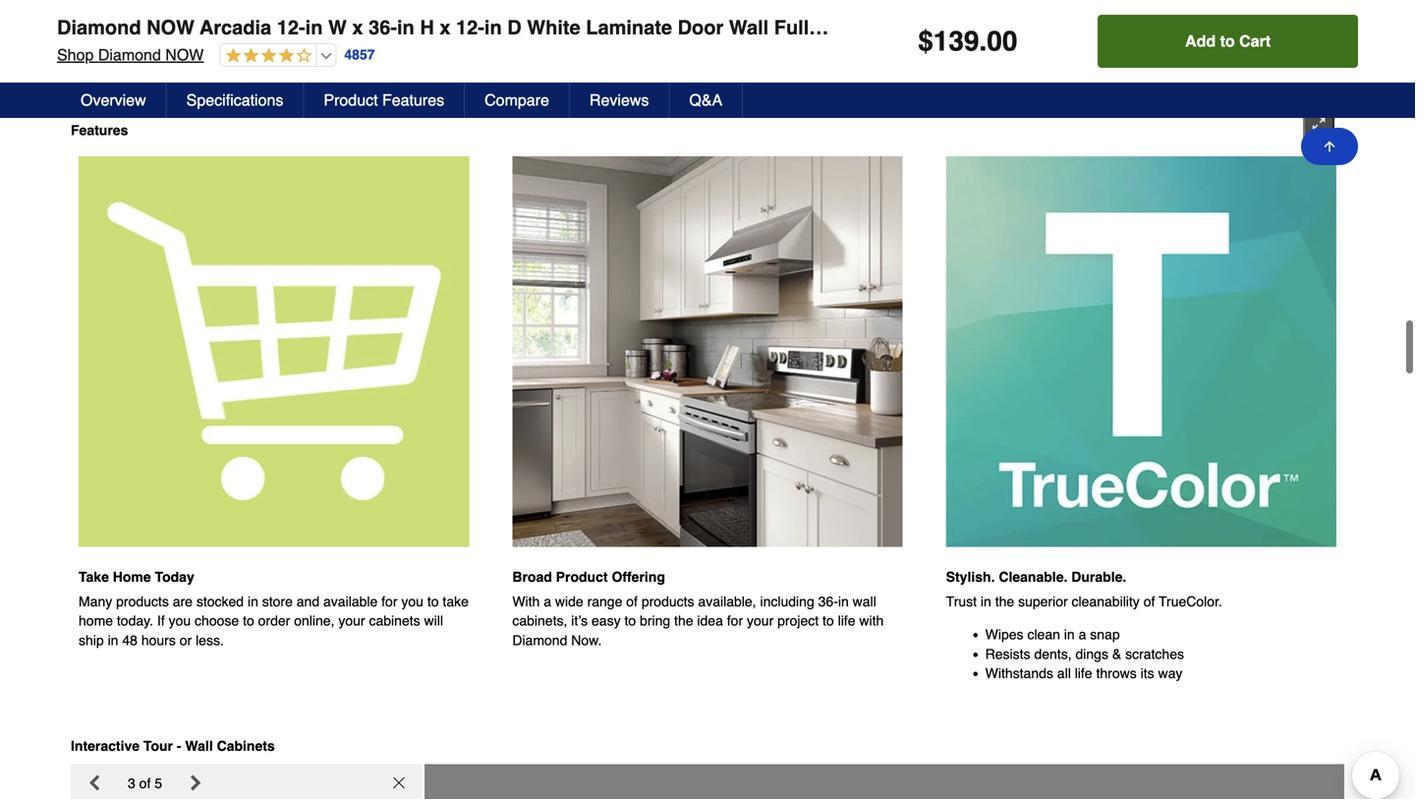 Task type: describe. For each thing, give the bounding box(es) containing it.
cabinets
[[217, 738, 275, 754]]

project
[[778, 613, 819, 629]]

idea
[[697, 613, 723, 629]]

bring
[[640, 613, 671, 629]]

range
[[587, 594, 623, 610]]

2 door from the left
[[1246, 16, 1292, 39]]

0 vertical spatial now
[[147, 16, 195, 39]]

1 vertical spatial now
[[165, 46, 204, 64]]

trust
[[946, 594, 977, 610]]

1 x from the left
[[352, 16, 363, 39]]

truecolor.
[[1159, 594, 1223, 610]]

style)
[[1297, 16, 1351, 39]]

for inside broad product offering with a wide range of products available, including 36-in wall cabinets, it's easy to bring the idea for your project to life with diamond now.
[[727, 613, 743, 629]]

cleanable.
[[999, 569, 1068, 585]]

offering
[[612, 569, 665, 585]]

ship
[[79, 632, 104, 648]]

durable.
[[1072, 569, 1127, 585]]

available,
[[698, 594, 757, 610]]

a inside broad product offering with a wide range of products available, including 36-in wall cabinets, it's easy to bring the idea for your project to life with diamond now.
[[544, 594, 552, 610]]

dings
[[1076, 646, 1109, 662]]

3
[[128, 776, 135, 792]]

trust in the superior cleanability of truecolor.
[[946, 594, 1223, 610]]

resists
[[986, 646, 1031, 662]]

$ 139 . 00
[[918, 26, 1018, 57]]

to left order at the bottom left of page
[[243, 613, 254, 629]]

product inside broad product offering with a wide range of products available, including 36-in wall cabinets, it's easy to bring the idea for your project to life with diamond now.
[[556, 569, 608, 585]]

life inside the wipes clean in a snap resists dents, dings & scratches withstands all life throws its way
[[1075, 666, 1093, 681]]

0 horizontal spatial of
[[139, 776, 151, 792]]

w
[[328, 16, 347, 39]]

it's
[[571, 613, 588, 629]]

available
[[323, 594, 378, 610]]

including
[[760, 594, 815, 610]]

home
[[113, 569, 151, 585]]

of inside broad product offering with a wide range of products available, including 36-in wall cabinets, it's easy to bring the idea for your project to life with diamond now.
[[627, 594, 638, 610]]

cabinets,
[[513, 613, 568, 629]]

0 vertical spatial the
[[996, 594, 1015, 610]]

1 vertical spatial diamond
[[98, 46, 161, 64]]

hours
[[141, 632, 176, 648]]

in inside broad product offering with a wide range of products available, including 36-in wall cabinets, it's easy to bring the idea for your project to life with diamond now.
[[838, 594, 849, 610]]

interactive tour - wall cabinets
[[71, 738, 275, 754]]

to right easy
[[625, 613, 636, 629]]

withstands
[[986, 666, 1054, 681]]

2 x from the left
[[440, 16, 451, 39]]

.
[[980, 26, 987, 57]]

wipes
[[986, 627, 1024, 643]]

less.
[[196, 632, 224, 648]]

add
[[1186, 32, 1216, 50]]

product features button
[[304, 83, 465, 118]]

00
[[987, 26, 1018, 57]]

panel
[[1117, 16, 1169, 39]]

in left d
[[485, 16, 502, 39]]

arcadia
[[200, 16, 272, 39]]

1 12- from the left
[[277, 16, 305, 39]]

easy
[[592, 613, 621, 629]]

in left h
[[397, 16, 415, 39]]

-
[[177, 738, 181, 754]]

will
[[424, 613, 443, 629]]

h
[[420, 16, 434, 39]]

the inside broad product offering with a wide range of products available, including 36-in wall cabinets, it's easy to bring the idea for your project to life with diamond now.
[[674, 613, 694, 629]]

in left "48"
[[108, 632, 118, 648]]

q&a button
[[670, 83, 743, 118]]

cabinets
[[369, 613, 420, 629]]

in inside the wipes clean in a snap resists dents, dings & scratches withstands all life throws its way
[[1065, 627, 1075, 643]]

fully
[[774, 16, 820, 39]]

139
[[934, 26, 980, 57]]

compare button
[[465, 83, 570, 118]]

white
[[527, 16, 581, 39]]

2 horizontal spatial of
[[1144, 594, 1156, 610]]

store
[[262, 594, 293, 610]]

today
[[155, 569, 194, 585]]

cleanability
[[1072, 594, 1140, 610]]

0 vertical spatial you
[[402, 594, 424, 610]]

are
[[173, 594, 193, 610]]

specifications button
[[167, 83, 304, 118]]

0 vertical spatial diamond
[[57, 16, 141, 39]]

with
[[513, 594, 540, 610]]

for inside the 'take home today many products are stocked in store and available for you to take home today. if you choose to order online, your cabinets will ship in 48 hours or less.'
[[382, 594, 398, 610]]

order
[[258, 613, 290, 629]]



Task type: locate. For each thing, give the bounding box(es) containing it.
1 horizontal spatial life
[[1075, 666, 1093, 681]]

1 horizontal spatial your
[[747, 613, 774, 629]]

stylish.
[[946, 569, 995, 585]]

product features
[[324, 91, 445, 109]]

to
[[1221, 32, 1236, 50], [428, 594, 439, 610], [243, 613, 254, 629], [625, 613, 636, 629], [823, 613, 834, 629]]

1 your from the left
[[339, 613, 365, 629]]

cart
[[1240, 32, 1271, 50]]

throws
[[1097, 666, 1137, 681]]

a inside the wipes clean in a snap resists dents, dings & scratches withstands all life throws its way
[[1079, 627, 1087, 643]]

diamond inside broad product offering with a wide range of products available, including 36-in wall cabinets, it's easy to bring the idea for your project to life with diamond now.
[[513, 632, 568, 648]]

broad product offering with a wide range of products available, including 36-in wall cabinets, it's easy to bring the idea for your project to life with diamond now.
[[513, 569, 884, 648]]

now
[[147, 16, 195, 39], [165, 46, 204, 64]]

and
[[297, 594, 320, 610]]

features down overview button
[[71, 122, 128, 138]]

your down available
[[339, 613, 365, 629]]

diamond now arcadia 12-in w x 36-in h x 12-in d white laminate door wall fully assembled cabinet (recessed panel shaker door style)
[[57, 16, 1351, 39]]

36-
[[369, 16, 397, 39], [819, 594, 838, 610]]

0 horizontal spatial wall
[[185, 738, 213, 754]]

life right all
[[1075, 666, 1093, 681]]

2 12- from the left
[[456, 16, 485, 39]]

1 door from the left
[[678, 16, 724, 39]]

a up cabinets,
[[544, 594, 552, 610]]

the up wipes
[[996, 594, 1015, 610]]

overview
[[81, 91, 146, 109]]

your inside the 'take home today many products are stocked in store and available for you to take home today. if you choose to order online, your cabinets will ship in 48 hours or less.'
[[339, 613, 365, 629]]

laminate
[[586, 16, 673, 39]]

dents,
[[1035, 646, 1072, 662]]

1 horizontal spatial the
[[996, 594, 1015, 610]]

4857
[[344, 47, 375, 63]]

its
[[1141, 666, 1155, 681]]

add to cart button
[[1098, 15, 1359, 68]]

in left store
[[248, 594, 258, 610]]

0 vertical spatial a
[[544, 594, 552, 610]]

36- inside broad product offering with a wide range of products available, including 36-in wall cabinets, it's easy to bring the idea for your project to life with diamond now.
[[819, 594, 838, 610]]

door right laminate
[[678, 16, 724, 39]]

in left w
[[305, 16, 323, 39]]

shop
[[57, 46, 94, 64]]

arrow up image
[[1322, 139, 1338, 154]]

2 your from the left
[[747, 613, 774, 629]]

products up "today."
[[116, 594, 169, 610]]

wall left fully
[[729, 16, 769, 39]]

the left the idea
[[674, 613, 694, 629]]

to right add
[[1221, 32, 1236, 50]]

0 horizontal spatial life
[[838, 613, 856, 629]]

of down offering
[[627, 594, 638, 610]]

for
[[382, 594, 398, 610], [727, 613, 743, 629]]

1 horizontal spatial door
[[1246, 16, 1292, 39]]

all
[[1058, 666, 1071, 681]]

home
[[79, 613, 113, 629]]

wall
[[853, 594, 877, 610]]

to up will
[[428, 594, 439, 610]]

0 horizontal spatial x
[[352, 16, 363, 39]]

1 horizontal spatial 36-
[[819, 594, 838, 610]]

cabinet
[[935, 16, 1008, 39]]

36- up project
[[819, 594, 838, 610]]

1 vertical spatial you
[[169, 613, 191, 629]]

specifications
[[186, 91, 284, 109]]

0 vertical spatial life
[[838, 613, 856, 629]]

3 of 5
[[128, 776, 162, 792]]

2 products from the left
[[642, 594, 695, 610]]

1 products from the left
[[116, 594, 169, 610]]

products inside the 'take home today many products are stocked in store and available for you to take home today. if you choose to order online, your cabinets will ship in 48 hours or less.'
[[116, 594, 169, 610]]

1 horizontal spatial for
[[727, 613, 743, 629]]

tour
[[143, 738, 173, 754]]

12- up 4 stars image
[[277, 16, 305, 39]]

1 vertical spatial wall
[[185, 738, 213, 754]]

broad
[[513, 569, 552, 585]]

product up wide
[[556, 569, 608, 585]]

for up 'cabinets'
[[382, 594, 398, 610]]

0 vertical spatial wall
[[729, 16, 769, 39]]

0 horizontal spatial a
[[544, 594, 552, 610]]

interactive
[[71, 738, 140, 754]]

1 horizontal spatial 12-
[[456, 16, 485, 39]]

0 horizontal spatial the
[[674, 613, 694, 629]]

snap
[[1091, 627, 1120, 643]]

12-
[[277, 16, 305, 39], [456, 16, 485, 39]]

4 stars image
[[221, 47, 312, 65]]

add to cart
[[1186, 32, 1271, 50]]

life
[[838, 613, 856, 629], [1075, 666, 1093, 681]]

1 horizontal spatial products
[[642, 594, 695, 610]]

1 vertical spatial features
[[71, 122, 128, 138]]

0 horizontal spatial products
[[116, 594, 169, 610]]

0 horizontal spatial for
[[382, 594, 398, 610]]

36- up 4857
[[369, 16, 397, 39]]

1 vertical spatial a
[[1079, 627, 1087, 643]]

products up bring
[[642, 594, 695, 610]]

in up dents,
[[1065, 627, 1075, 643]]

5
[[155, 776, 162, 792]]

1 horizontal spatial x
[[440, 16, 451, 39]]

many
[[79, 594, 112, 610]]

take
[[443, 594, 469, 610]]

product inside button
[[324, 91, 378, 109]]

0 horizontal spatial 12-
[[277, 16, 305, 39]]

clean
[[1028, 627, 1061, 643]]

reviews button
[[570, 83, 670, 118]]

you right the if
[[169, 613, 191, 629]]

now up shop diamond now
[[147, 16, 195, 39]]

shaker
[[1175, 16, 1240, 39]]

if
[[157, 613, 165, 629]]

in right trust
[[981, 594, 992, 610]]

online,
[[294, 613, 335, 629]]

diamond down cabinets,
[[513, 632, 568, 648]]

features inside button
[[382, 91, 445, 109]]

diamond
[[57, 16, 141, 39], [98, 46, 161, 64], [513, 632, 568, 648]]

your inside broad product offering with a wide range of products available, including 36-in wall cabinets, it's easy to bring the idea for your project to life with diamond now.
[[747, 613, 774, 629]]

a
[[544, 594, 552, 610], [1079, 627, 1087, 643]]

0 horizontal spatial your
[[339, 613, 365, 629]]

now.
[[571, 632, 602, 648]]

product down 4857
[[324, 91, 378, 109]]

0 vertical spatial features
[[382, 91, 445, 109]]

diamond up shop
[[57, 16, 141, 39]]

0 horizontal spatial you
[[169, 613, 191, 629]]

you up 'cabinets'
[[402, 594, 424, 610]]

0 horizontal spatial door
[[678, 16, 724, 39]]

choose
[[195, 613, 239, 629]]

1 horizontal spatial wall
[[729, 16, 769, 39]]

assembled
[[825, 16, 930, 39]]

compare
[[485, 91, 550, 109]]

1 vertical spatial product
[[556, 569, 608, 585]]

0 horizontal spatial features
[[71, 122, 128, 138]]

door
[[678, 16, 724, 39], [1246, 16, 1292, 39]]

features down h
[[382, 91, 445, 109]]

your down the including
[[747, 613, 774, 629]]

1 vertical spatial the
[[674, 613, 694, 629]]

0 vertical spatial for
[[382, 594, 398, 610]]

stylish. cleanable. durable.
[[946, 569, 1127, 585]]

1 horizontal spatial of
[[627, 594, 638, 610]]

you
[[402, 594, 424, 610], [169, 613, 191, 629]]

scratches
[[1126, 646, 1185, 662]]

q&a
[[690, 91, 723, 109]]

life left with
[[838, 613, 856, 629]]

stocked
[[196, 594, 244, 610]]

&
[[1113, 646, 1122, 662]]

with
[[860, 613, 884, 629]]

x right w
[[352, 16, 363, 39]]

superior
[[1019, 594, 1068, 610]]

1 horizontal spatial features
[[382, 91, 445, 109]]

wide
[[555, 594, 584, 610]]

1 horizontal spatial you
[[402, 594, 424, 610]]

now down arcadia
[[165, 46, 204, 64]]

to inside button
[[1221, 32, 1236, 50]]

diamond up overview
[[98, 46, 161, 64]]

of right 3
[[139, 776, 151, 792]]

2 vertical spatial diamond
[[513, 632, 568, 648]]

today.
[[117, 613, 153, 629]]

x right h
[[440, 16, 451, 39]]

life inside broad product offering with a wide range of products available, including 36-in wall cabinets, it's easy to bring the idea for your project to life with diamond now.
[[838, 613, 856, 629]]

products
[[116, 594, 169, 610], [642, 594, 695, 610]]

1 vertical spatial for
[[727, 613, 743, 629]]

shop diamond now
[[57, 46, 204, 64]]

in
[[305, 16, 323, 39], [397, 16, 415, 39], [485, 16, 502, 39], [248, 594, 258, 610], [838, 594, 849, 610], [981, 594, 992, 610], [1065, 627, 1075, 643], [108, 632, 118, 648]]

12- right h
[[456, 16, 485, 39]]

for down available,
[[727, 613, 743, 629]]

1 horizontal spatial product
[[556, 569, 608, 585]]

0 vertical spatial 36-
[[369, 16, 397, 39]]

1 vertical spatial 36-
[[819, 594, 838, 610]]

0 horizontal spatial product
[[324, 91, 378, 109]]

overview button
[[61, 83, 167, 118]]

$
[[918, 26, 934, 57]]

of
[[627, 594, 638, 610], [1144, 594, 1156, 610], [139, 776, 151, 792]]

in left wall
[[838, 594, 849, 610]]

1 horizontal spatial a
[[1079, 627, 1087, 643]]

wall right -
[[185, 738, 213, 754]]

door left style)
[[1246, 16, 1292, 39]]

0 horizontal spatial 36-
[[369, 16, 397, 39]]

take
[[79, 569, 109, 585]]

of left truecolor.
[[1144, 594, 1156, 610]]

way
[[1159, 666, 1183, 681]]

a up dings
[[1079, 627, 1087, 643]]

reviews
[[590, 91, 649, 109]]

x
[[352, 16, 363, 39], [440, 16, 451, 39]]

products inside broad product offering with a wide range of products available, including 36-in wall cabinets, it's easy to bring the idea for your project to life with diamond now.
[[642, 594, 695, 610]]

1 vertical spatial life
[[1075, 666, 1093, 681]]

0 vertical spatial product
[[324, 91, 378, 109]]

to right project
[[823, 613, 834, 629]]

or
[[180, 632, 192, 648]]



Task type: vqa. For each thing, say whether or not it's contained in the screenshot.
rightmost Fans
no



